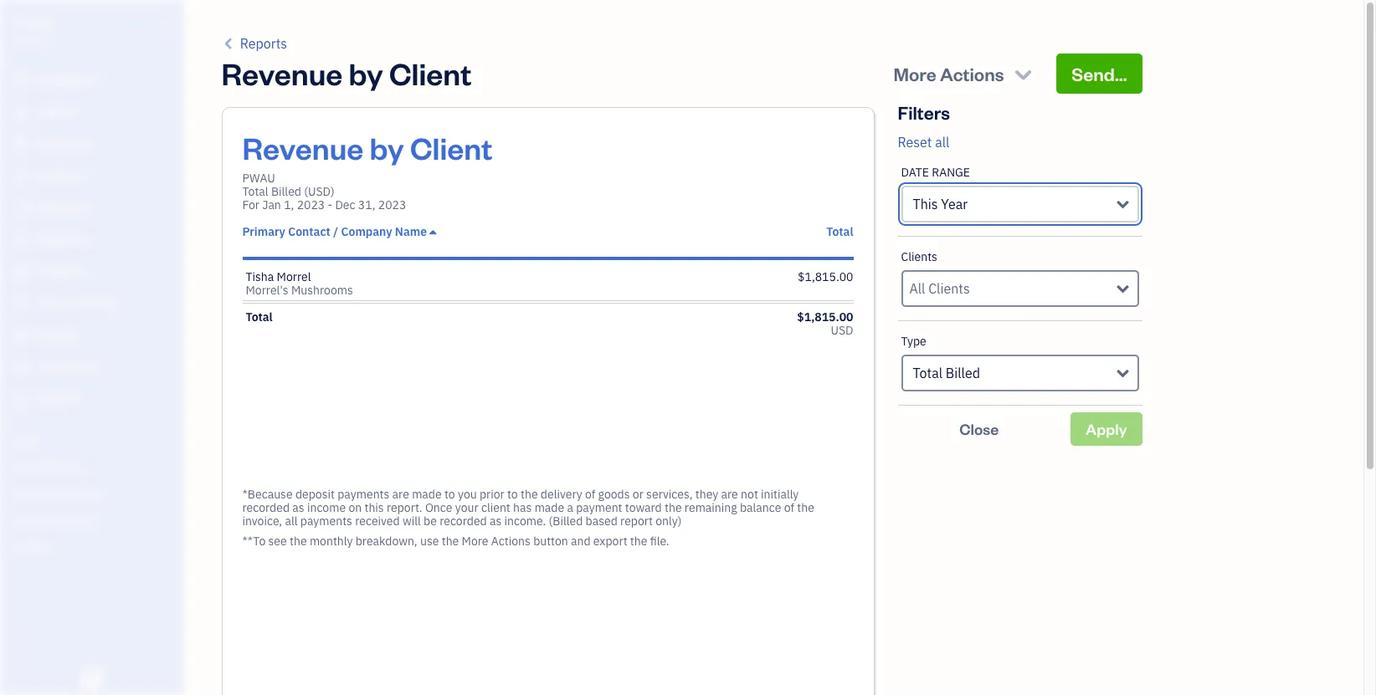 Task type: locate. For each thing, give the bounding box(es) containing it.
of right balance on the right bottom
[[784, 501, 795, 516]]

**to
[[242, 534, 266, 549]]

1 vertical spatial pwau
[[242, 171, 275, 186]]

0 horizontal spatial all
[[285, 514, 298, 529]]

revenue down reports
[[221, 54, 343, 93]]

estimate image
[[11, 136, 31, 153]]

report image
[[11, 391, 31, 408]]

to right prior
[[507, 487, 518, 502]]

pwau
[[13, 15, 52, 32], [242, 171, 275, 186]]

client for revenue by client
[[389, 54, 472, 93]]

1 vertical spatial all
[[285, 514, 298, 529]]

reset
[[898, 134, 932, 151]]

1 to from the left
[[445, 487, 455, 502]]

prior
[[480, 487, 505, 502]]

the right see
[[290, 534, 307, 549]]

chart image
[[11, 359, 31, 376]]

-
[[328, 198, 333, 213]]

0 horizontal spatial pwau
[[13, 15, 52, 32]]

1 vertical spatial usd
[[831, 323, 854, 338]]

income.
[[505, 514, 546, 529]]

by
[[349, 54, 383, 93], [370, 128, 404, 167]]

be
[[424, 514, 437, 529]]

tisha morrel morrel's mushrooms
[[246, 270, 353, 298]]

all right reset
[[936, 134, 950, 151]]

use
[[420, 534, 439, 549]]

has
[[513, 501, 532, 516]]

2023
[[297, 198, 325, 213], [378, 198, 406, 213]]

client
[[389, 54, 472, 93], [410, 128, 493, 167]]

1 horizontal spatial 2023
[[378, 198, 406, 213]]

0 vertical spatial by
[[349, 54, 383, 93]]

/
[[333, 224, 339, 239]]

revenue
[[221, 54, 343, 93], [242, 128, 364, 167]]

to
[[445, 487, 455, 502], [507, 487, 518, 502]]

by for revenue by client
[[349, 54, 383, 93]]

0 vertical spatial more
[[894, 62, 937, 85]]

goods
[[598, 487, 630, 502]]

1 horizontal spatial billed
[[946, 365, 981, 382]]

primary contact /
[[242, 224, 341, 239]]

mushrooms
[[291, 283, 353, 298]]

revenue by client
[[221, 54, 472, 93]]

client inside revenue by client pwau total billed ( usd ) for jan 1, 2023 - dec 31, 2023
[[410, 128, 493, 167]]

1 vertical spatial by
[[370, 128, 404, 167]]

more inside *because deposit payments are made to you prior to the delivery of goods or services, they are not initially recorded as income on this report. once your client has made a payment toward the remaining balance of the invoice, all payments received will be recorded as income. (billed based report only) **to see the monthly breakdown, use the more actions button and export the file.
[[462, 534, 489, 549]]

1 horizontal spatial to
[[507, 487, 518, 502]]

0 vertical spatial pwau
[[13, 15, 52, 32]]

primary contact link
[[242, 224, 333, 239]]

1 vertical spatial revenue
[[242, 128, 364, 167]]

0 horizontal spatial more
[[462, 534, 489, 549]]

billed inside revenue by client pwau total billed ( usd ) for jan 1, 2023 - dec 31, 2023
[[271, 184, 301, 199]]

file.
[[650, 534, 670, 549]]

usd inside revenue by client pwau total billed ( usd ) for jan 1, 2023 - dec 31, 2023
[[308, 184, 331, 199]]

0 horizontal spatial are
[[392, 487, 409, 502]]

$1,815.00 for $1,815.00
[[798, 270, 854, 285]]

1 horizontal spatial more
[[894, 62, 937, 85]]

made left 'a'
[[535, 501, 565, 516]]

are left not
[[721, 487, 738, 502]]

of left goods
[[585, 487, 596, 502]]

0 vertical spatial revenue
[[221, 54, 343, 93]]

billed
[[271, 184, 301, 199], [946, 365, 981, 382]]

actions
[[940, 62, 1004, 85], [491, 534, 531, 549]]

actions left chevrondown icon
[[940, 62, 1004, 85]]

1 horizontal spatial all
[[936, 134, 950, 151]]

actions down income.
[[491, 534, 531, 549]]

breakdown,
[[356, 534, 418, 549]]

date
[[901, 165, 929, 180]]

billed left (
[[271, 184, 301, 199]]

they
[[696, 487, 719, 502]]

0 horizontal spatial to
[[445, 487, 455, 502]]

are up will on the bottom left of page
[[392, 487, 409, 502]]

to left the you
[[445, 487, 455, 502]]

1 vertical spatial $1,815.00
[[797, 310, 854, 325]]

a
[[567, 501, 574, 516]]

morrel
[[277, 270, 311, 285]]

chevronleft image
[[221, 33, 237, 54]]

dashboard image
[[11, 73, 31, 90]]

as left income
[[293, 501, 305, 516]]

dec
[[335, 198, 356, 213]]

payments up monthly
[[300, 514, 352, 529]]

the
[[521, 487, 538, 502], [665, 501, 682, 516], [797, 501, 815, 516], [290, 534, 307, 549], [442, 534, 459, 549], [630, 534, 648, 549]]

actions inside dropdown button
[[940, 62, 1004, 85]]

settings image
[[13, 541, 179, 554]]

2 to from the left
[[507, 487, 518, 502]]

tisha
[[246, 270, 274, 285]]

)
[[331, 184, 335, 199]]

recorded up see
[[242, 501, 290, 516]]

as down prior
[[490, 514, 502, 529]]

client for revenue by client pwau total billed ( usd ) for jan 1, 2023 - dec 31, 2023
[[410, 128, 493, 167]]

are
[[392, 487, 409, 502], [721, 487, 738, 502]]

Date Range field
[[901, 186, 1139, 223]]

remaining
[[685, 501, 737, 516]]

of
[[585, 487, 596, 502], [784, 501, 795, 516]]

0 vertical spatial $1,815.00
[[798, 270, 854, 285]]

apps image
[[13, 434, 179, 447]]

1 vertical spatial billed
[[946, 365, 981, 382]]

0 vertical spatial payments
[[338, 487, 390, 502]]

0 vertical spatial billed
[[271, 184, 301, 199]]

2023 right 31, in the top of the page
[[378, 198, 406, 213]]

billed up close on the right bottom
[[946, 365, 981, 382]]

0 horizontal spatial billed
[[271, 184, 301, 199]]

1 horizontal spatial actions
[[940, 62, 1004, 85]]

2023 left "-"
[[297, 198, 325, 213]]

1 horizontal spatial are
[[721, 487, 738, 502]]

1 horizontal spatial pwau
[[242, 171, 275, 186]]

1 vertical spatial more
[[462, 534, 489, 549]]

usd left type
[[831, 323, 854, 338]]

income
[[307, 501, 346, 516]]

payments up received
[[338, 487, 390, 502]]

payments
[[338, 487, 390, 502], [300, 514, 352, 529]]

0 vertical spatial client
[[389, 54, 472, 93]]

0 vertical spatial actions
[[940, 62, 1004, 85]]

by inside revenue by client pwau total billed ( usd ) for jan 1, 2023 - dec 31, 2023
[[370, 128, 404, 167]]

(
[[304, 184, 308, 199]]

*because deposit payments are made to you prior to the delivery of goods or services, they are not initially recorded as income on this report. once your client has made a payment toward the remaining balance of the invoice, all payments received will be recorded as income. (billed based report only) **to see the monthly breakdown, use the more actions button and export the file.
[[242, 487, 815, 549]]

made
[[412, 487, 442, 502], [535, 501, 565, 516]]

pwau inside revenue by client pwau total billed ( usd ) for jan 1, 2023 - dec 31, 2023
[[242, 171, 275, 186]]

usd left dec
[[308, 184, 331, 199]]

revenue up (
[[242, 128, 364, 167]]

0 horizontal spatial actions
[[491, 534, 531, 549]]

1 horizontal spatial usd
[[831, 323, 854, 338]]

0 horizontal spatial 2023
[[297, 198, 325, 213]]

expense image
[[11, 232, 31, 249]]

made up be
[[412, 487, 442, 502]]

payment image
[[11, 200, 31, 217]]

date range element
[[898, 152, 1143, 237]]

usd
[[308, 184, 331, 199], [831, 323, 854, 338]]

company name link
[[341, 224, 437, 239]]

all inside button
[[936, 134, 950, 151]]

revenue inside revenue by client pwau total billed ( usd ) for jan 1, 2023 - dec 31, 2023
[[242, 128, 364, 167]]

0 vertical spatial all
[[936, 134, 950, 151]]

total
[[242, 184, 269, 199], [827, 224, 854, 239], [246, 310, 273, 325], [913, 365, 943, 382]]

1 are from the left
[[392, 487, 409, 502]]

0 vertical spatial usd
[[308, 184, 331, 199]]

1 horizontal spatial as
[[490, 514, 502, 529]]

2 are from the left
[[721, 487, 738, 502]]

type element
[[898, 322, 1143, 406]]

timer image
[[11, 296, 31, 312]]

more down the "your"
[[462, 534, 489, 549]]

as
[[293, 501, 305, 516], [490, 514, 502, 529]]

total inside sales type field
[[913, 365, 943, 382]]

all up see
[[285, 514, 298, 529]]

more up filters
[[894, 62, 937, 85]]

this
[[365, 501, 384, 516]]

recorded down the you
[[440, 514, 487, 529]]

pwau up "owner"
[[13, 15, 52, 32]]

1 vertical spatial actions
[[491, 534, 531, 549]]

0 horizontal spatial usd
[[308, 184, 331, 199]]

pwau up for on the left
[[242, 171, 275, 186]]

morrel's
[[246, 283, 289, 298]]

team members image
[[13, 461, 179, 474]]

revenue for revenue by client pwau total billed ( usd ) for jan 1, 2023 - dec 31, 2023
[[242, 128, 364, 167]]

all
[[936, 134, 950, 151], [285, 514, 298, 529]]

invoice,
[[242, 514, 282, 529]]

1 vertical spatial client
[[410, 128, 493, 167]]

$1,815.00
[[798, 270, 854, 285], [797, 310, 854, 325]]

not
[[741, 487, 759, 502]]



Task type: vqa. For each thing, say whether or not it's contained in the screenshot.
Emails
no



Task type: describe. For each thing, give the bounding box(es) containing it.
(billed
[[549, 514, 583, 529]]

main element
[[0, 0, 226, 696]]

bank connections image
[[13, 514, 179, 528]]

range
[[932, 165, 971, 180]]

pwau inside the main element
[[13, 15, 52, 32]]

more actions
[[894, 62, 1004, 85]]

based
[[586, 514, 618, 529]]

balance
[[740, 501, 782, 516]]

1 horizontal spatial of
[[784, 501, 795, 516]]

actions inside *because deposit payments are made to you prior to the delivery of goods or services, they are not initially recorded as income on this report. once your client has made a payment toward the remaining balance of the invoice, all payments received will be recorded as income. (billed based report only) **to see the monthly breakdown, use the more actions button and export the file.
[[491, 534, 531, 549]]

project image
[[11, 264, 31, 281]]

received
[[355, 514, 400, 529]]

money image
[[11, 327, 31, 344]]

*because
[[242, 487, 293, 502]]

your
[[455, 501, 479, 516]]

0 horizontal spatial as
[[293, 501, 305, 516]]

payment
[[576, 501, 623, 516]]

send…
[[1072, 62, 1128, 85]]

name
[[395, 224, 427, 239]]

freshbooks image
[[79, 669, 106, 689]]

$1,815.00 for $1,815.00 usd
[[797, 310, 854, 325]]

jan
[[262, 198, 281, 213]]

0 horizontal spatial made
[[412, 487, 442, 502]]

client
[[481, 501, 511, 516]]

type
[[901, 334, 927, 349]]

total billed
[[913, 365, 981, 382]]

all inside *because deposit payments are made to you prior to the delivery of goods or services, they are not initially recorded as income on this report. once your client has made a payment toward the remaining balance of the invoice, all payments received will be recorded as income. (billed based report only) **to see the monthly breakdown, use the more actions button and export the file.
[[285, 514, 298, 529]]

reports button
[[221, 33, 287, 54]]

2 2023 from the left
[[378, 198, 406, 213]]

close button
[[898, 413, 1061, 446]]

year
[[941, 196, 968, 213]]

1 vertical spatial payments
[[300, 514, 352, 529]]

deposit
[[296, 487, 335, 502]]

send… button
[[1057, 54, 1143, 94]]

client image
[[11, 105, 31, 121]]

0 horizontal spatial recorded
[[242, 501, 290, 516]]

clients element
[[898, 237, 1143, 322]]

this
[[913, 196, 938, 213]]

for
[[242, 198, 260, 213]]

close
[[960, 420, 999, 439]]

report
[[621, 514, 653, 529]]

on
[[349, 501, 362, 516]]

and
[[571, 534, 591, 549]]

the right toward
[[665, 501, 682, 516]]

delivery
[[541, 487, 583, 502]]

$1,815.00 usd
[[797, 310, 854, 338]]

the right use
[[442, 534, 459, 549]]

contact
[[288, 224, 331, 239]]

monthly
[[310, 534, 353, 549]]

total link
[[827, 224, 854, 239]]

1,
[[284, 198, 294, 213]]

once
[[425, 501, 453, 516]]

date range
[[901, 165, 971, 180]]

the down report
[[630, 534, 648, 549]]

company name
[[341, 224, 427, 239]]

invoice image
[[11, 168, 31, 185]]

report.
[[387, 501, 423, 516]]

filters
[[898, 100, 950, 124]]

export
[[594, 534, 628, 549]]

more inside dropdown button
[[894, 62, 937, 85]]

All Clients search field
[[910, 279, 1118, 299]]

see
[[268, 534, 287, 549]]

only)
[[656, 514, 682, 529]]

total inside revenue by client pwau total billed ( usd ) for jan 1, 2023 - dec 31, 2023
[[242, 184, 269, 199]]

Sales Type field
[[901, 355, 1139, 392]]

the up income.
[[521, 487, 538, 502]]

will
[[403, 514, 421, 529]]

services,
[[647, 487, 693, 502]]

owner
[[13, 33, 44, 46]]

items and services image
[[13, 487, 179, 501]]

or
[[633, 487, 644, 502]]

toward
[[625, 501, 662, 516]]

revenue for revenue by client
[[221, 54, 343, 93]]

reset all button
[[898, 132, 950, 152]]

pwau owner
[[13, 15, 52, 46]]

reset all
[[898, 134, 950, 151]]

company
[[341, 224, 392, 239]]

you
[[458, 487, 477, 502]]

31,
[[358, 198, 376, 213]]

0 horizontal spatial of
[[585, 487, 596, 502]]

1 horizontal spatial made
[[535, 501, 565, 516]]

chevrondown image
[[1012, 62, 1035, 85]]

clients
[[901, 250, 938, 265]]

the right balance on the right bottom
[[797, 501, 815, 516]]

1 horizontal spatial recorded
[[440, 514, 487, 529]]

by for revenue by client pwau total billed ( usd ) for jan 1, 2023 - dec 31, 2023
[[370, 128, 404, 167]]

this year
[[913, 196, 968, 213]]

primary
[[242, 224, 285, 239]]

button
[[534, 534, 568, 549]]

more actions button
[[879, 54, 1050, 94]]

1 2023 from the left
[[297, 198, 325, 213]]

billed inside sales type field
[[946, 365, 981, 382]]

usd inside $1,815.00 usd
[[831, 323, 854, 338]]

caretup image
[[430, 225, 437, 239]]

reports
[[240, 35, 287, 52]]

revenue by client pwau total billed ( usd ) for jan 1, 2023 - dec 31, 2023
[[242, 128, 493, 213]]

initially
[[761, 487, 799, 502]]



